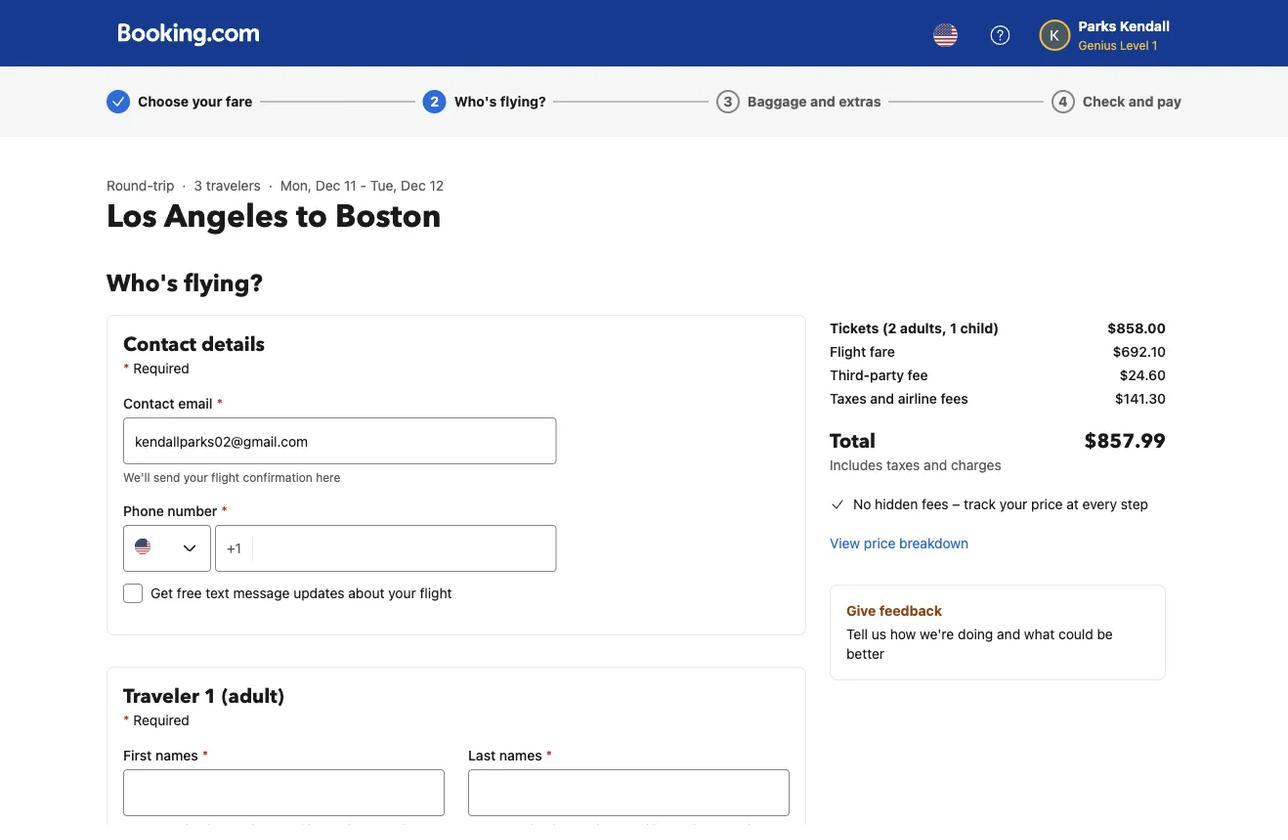 Task type: locate. For each thing, give the bounding box(es) containing it.
total cell
[[830, 428, 1002, 475]]

alert
[[123, 820, 445, 825], [468, 820, 790, 825]]

1 vertical spatial who's flying?
[[107, 267, 263, 300]]

* right email
[[217, 395, 223, 412]]

1 vertical spatial 1
[[950, 320, 957, 336]]

and left 'extras' on the right of page
[[811, 93, 836, 109]]

names for first names
[[155, 747, 198, 764]]

baggage and extras
[[748, 93, 881, 109]]

· left "mon,"
[[269, 177, 272, 194]]

$141.30 cell
[[1115, 389, 1166, 409]]

flying? up details
[[184, 267, 263, 300]]

1 vertical spatial flight
[[420, 585, 452, 601]]

tickets (2 adults, 1 child) cell
[[830, 319, 999, 338]]

row containing taxes and airline fees
[[830, 389, 1166, 413]]

4 row from the top
[[830, 389, 1166, 413]]

price left at
[[1031, 496, 1063, 512]]

fare
[[226, 93, 253, 109], [870, 344, 895, 360]]

fare up third-party fee
[[870, 344, 895, 360]]

kendall
[[1120, 18, 1170, 34]]

row
[[830, 315, 1166, 342], [830, 342, 1166, 366], [830, 366, 1166, 389], [830, 389, 1166, 413], [830, 413, 1166, 483]]

here
[[316, 470, 341, 484]]

text
[[206, 585, 230, 601]]

your right choose at left
[[192, 93, 222, 109]]

12
[[430, 177, 444, 194]]

alert for last names *
[[468, 820, 790, 825]]

boston
[[335, 196, 441, 238]]

1 vertical spatial required
[[133, 712, 190, 728]]

who's flying?
[[454, 93, 546, 109], [107, 267, 263, 300]]

required up contact email *
[[133, 360, 190, 376]]

1 horizontal spatial 1
[[950, 320, 957, 336]]

last names *
[[468, 747, 552, 764]]

los
[[107, 196, 157, 238]]

who's
[[454, 93, 497, 109], [107, 267, 178, 300]]

send
[[153, 470, 180, 484]]

1 vertical spatial contact
[[123, 395, 175, 412]]

contact
[[123, 331, 196, 358], [123, 395, 175, 412]]

at
[[1067, 496, 1079, 512]]

updates
[[294, 585, 345, 601]]

2 dec from the left
[[401, 177, 426, 194]]

and
[[811, 93, 836, 109], [1129, 93, 1154, 109], [870, 391, 895, 407], [924, 457, 948, 473], [997, 626, 1021, 642]]

1 vertical spatial 3
[[194, 177, 202, 194]]

1 vertical spatial fare
[[870, 344, 895, 360]]

0 horizontal spatial fare
[[226, 93, 253, 109]]

* down traveler 1 (adult) required at the bottom left of page
[[202, 747, 208, 764]]

required
[[133, 360, 190, 376], [133, 712, 190, 728]]

1 vertical spatial fees
[[922, 496, 949, 512]]

2 alert from the left
[[468, 820, 790, 825]]

your
[[192, 93, 222, 109], [184, 470, 208, 484], [1000, 496, 1028, 512], [388, 585, 416, 601]]

0 vertical spatial 1
[[1152, 38, 1158, 52]]

2 names from the left
[[499, 747, 542, 764]]

booking.com logo image
[[118, 23, 259, 46], [118, 23, 259, 46]]

dec left 11
[[316, 177, 341, 194]]

confirmation
[[243, 470, 313, 484]]

contact for contact details
[[123, 331, 196, 358]]

1 row from the top
[[830, 315, 1166, 342]]

who's right the 2
[[454, 93, 497, 109]]

no hidden fees – track your price at every step
[[853, 496, 1149, 512]]

1 horizontal spatial names
[[499, 747, 542, 764]]

1 left (adult)
[[204, 683, 217, 710]]

1 horizontal spatial dec
[[401, 177, 426, 194]]

1 horizontal spatial 3
[[724, 93, 733, 109]]

2 contact from the top
[[123, 395, 175, 412]]

3 row from the top
[[830, 366, 1166, 389]]

flying? right the 2
[[500, 93, 546, 109]]

*
[[217, 395, 223, 412], [221, 503, 228, 519], [202, 747, 208, 764], [546, 747, 552, 764]]

your right 'send'
[[184, 470, 208, 484]]

us
[[872, 626, 887, 642]]

about
[[348, 585, 385, 601]]

flight down phone number "phone field"
[[420, 585, 452, 601]]

0 vertical spatial fees
[[941, 391, 969, 407]]

flight up number
[[211, 470, 240, 484]]

0 horizontal spatial ·
[[182, 177, 186, 194]]

who's flying? up contact details required
[[107, 267, 263, 300]]

contact inside contact details required
[[123, 331, 196, 358]]

11
[[344, 177, 357, 194]]

we'll send your flight confirmation here alert
[[123, 468, 557, 486]]

* for phone number *
[[221, 503, 228, 519]]

tell
[[847, 626, 868, 642]]

required down traveler
[[133, 712, 190, 728]]

3 left baggage
[[724, 93, 733, 109]]

0 vertical spatial required
[[133, 360, 190, 376]]

fees
[[941, 391, 969, 407], [922, 496, 949, 512]]

give
[[847, 603, 876, 619]]

names right first
[[155, 747, 198, 764]]

and down third-party fee cell
[[870, 391, 895, 407]]

taxes and airline fees cell
[[830, 389, 969, 409]]

0 horizontal spatial flight
[[211, 470, 240, 484]]

tickets
[[830, 320, 879, 336]]

0 vertical spatial contact
[[123, 331, 196, 358]]

2 row from the top
[[830, 342, 1166, 366]]

price right the view
[[864, 535, 896, 551]]

0 horizontal spatial flying?
[[184, 267, 263, 300]]

contact up contact email *
[[123, 331, 196, 358]]

dec
[[316, 177, 341, 194], [401, 177, 426, 194]]

pay
[[1157, 93, 1182, 109]]

* for first names *
[[202, 747, 208, 764]]

Phone number telephone field
[[253, 525, 557, 572]]

email
[[178, 395, 213, 412]]

fare right choose at left
[[226, 93, 253, 109]]

taxes
[[887, 457, 920, 473]]

round-trip · 3 travelers · mon, dec 11 - tue, dec 12 los angeles to boston
[[107, 177, 444, 238]]

0 horizontal spatial 3
[[194, 177, 202, 194]]

· right trip
[[182, 177, 186, 194]]

0 horizontal spatial names
[[155, 747, 198, 764]]

3 right trip
[[194, 177, 202, 194]]

give feedback tell us how we're doing and what could be better
[[847, 603, 1113, 662]]

phone
[[123, 503, 164, 519]]

2 vertical spatial 1
[[204, 683, 217, 710]]

your inside alert
[[184, 470, 208, 484]]

get
[[151, 585, 173, 601]]

flight fare
[[830, 344, 895, 360]]

1 required from the top
[[133, 360, 190, 376]]

1 horizontal spatial alert
[[468, 820, 790, 825]]

1 right level
[[1152, 38, 1158, 52]]

* right last
[[546, 747, 552, 764]]

taxes and airline fees
[[830, 391, 969, 407]]

and left what
[[997, 626, 1021, 642]]

and inside total includes taxes and charges
[[924, 457, 948, 473]]

0 vertical spatial flight
[[211, 470, 240, 484]]

who's flying? right the 2
[[454, 93, 546, 109]]

tickets (2 adults, 1 child)
[[830, 320, 999, 336]]

get free text message updates about your flight
[[151, 585, 452, 601]]

0 vertical spatial fare
[[226, 93, 253, 109]]

dec left 12
[[401, 177, 426, 194]]

0 vertical spatial flying?
[[500, 93, 546, 109]]

first
[[123, 747, 152, 764]]

what
[[1025, 626, 1055, 642]]

names right last
[[499, 747, 542, 764]]

0 horizontal spatial dec
[[316, 177, 341, 194]]

5 row from the top
[[830, 413, 1166, 483]]

1 horizontal spatial flight
[[420, 585, 452, 601]]

·
[[182, 177, 186, 194], [269, 177, 272, 194]]

+1
[[227, 540, 241, 556]]

could
[[1059, 626, 1094, 642]]

None email field
[[123, 417, 557, 464]]

1 vertical spatial who's
[[107, 267, 178, 300]]

(adult)
[[222, 683, 284, 710]]

1
[[1152, 38, 1158, 52], [950, 320, 957, 336], [204, 683, 217, 710]]

1 inside parks kendall genius level 1
[[1152, 38, 1158, 52]]

and left the pay at the top right of page
[[1129, 93, 1154, 109]]

and right taxes
[[924, 457, 948, 473]]

view price breakdown element
[[830, 534, 969, 553]]

to
[[296, 196, 328, 238]]

1 inside cell
[[950, 320, 957, 336]]

contact left email
[[123, 395, 175, 412]]

0 horizontal spatial alert
[[123, 820, 445, 825]]

names for last names
[[499, 747, 542, 764]]

1 alert from the left
[[123, 820, 445, 825]]

None field
[[123, 769, 445, 816], [468, 769, 790, 816], [123, 769, 445, 816], [468, 769, 790, 816]]

2 required from the top
[[133, 712, 190, 728]]

and inside cell
[[870, 391, 895, 407]]

1 · from the left
[[182, 177, 186, 194]]

0 vertical spatial 3
[[724, 93, 733, 109]]

fees right airline
[[941, 391, 969, 407]]

0 vertical spatial who's
[[454, 93, 497, 109]]

1 names from the left
[[155, 747, 198, 764]]

1 vertical spatial price
[[864, 535, 896, 551]]

message
[[233, 585, 290, 601]]

3
[[724, 93, 733, 109], [194, 177, 202, 194]]

0 horizontal spatial who's
[[107, 267, 178, 300]]

0 horizontal spatial price
[[864, 535, 896, 551]]

flight
[[211, 470, 240, 484], [420, 585, 452, 601]]

table
[[830, 315, 1166, 483]]

2 horizontal spatial 1
[[1152, 38, 1158, 52]]

fees left –
[[922, 496, 949, 512]]

0 horizontal spatial 1
[[204, 683, 217, 710]]

1 horizontal spatial who's flying?
[[454, 93, 546, 109]]

baggage
[[748, 93, 807, 109]]

details
[[201, 331, 265, 358]]

1 horizontal spatial ·
[[269, 177, 272, 194]]

view
[[830, 535, 860, 551]]

3 inside round-trip · 3 travelers · mon, dec 11 - tue, dec 12 los angeles to boston
[[194, 177, 202, 194]]

angeles
[[164, 196, 288, 238]]

tue,
[[370, 177, 397, 194]]

who's down los
[[107, 267, 178, 300]]

flying?
[[500, 93, 546, 109], [184, 267, 263, 300]]

genius
[[1079, 38, 1117, 52]]

every
[[1083, 496, 1117, 512]]

1 horizontal spatial who's
[[454, 93, 497, 109]]

1 contact from the top
[[123, 331, 196, 358]]

* right number
[[221, 503, 228, 519]]

feedback
[[880, 603, 942, 619]]

1 left child)
[[950, 320, 957, 336]]

1 horizontal spatial price
[[1031, 496, 1063, 512]]

names
[[155, 747, 198, 764], [499, 747, 542, 764]]

1 horizontal spatial fare
[[870, 344, 895, 360]]



Task type: describe. For each thing, give the bounding box(es) containing it.
fare inside cell
[[870, 344, 895, 360]]

check
[[1083, 93, 1126, 109]]

(2
[[883, 320, 897, 336]]

includes
[[830, 457, 883, 473]]

–
[[953, 496, 960, 512]]

phone number *
[[123, 503, 228, 519]]

track
[[964, 496, 996, 512]]

1 inside traveler 1 (adult) required
[[204, 683, 217, 710]]

$858.00
[[1108, 320, 1166, 336]]

$692.10 cell
[[1113, 342, 1166, 362]]

parks kendall genius level 1
[[1079, 18, 1170, 52]]

row containing tickets (2 adults, 1 child)
[[830, 315, 1166, 342]]

required inside traveler 1 (adult) required
[[133, 712, 190, 728]]

choose your fare
[[138, 93, 253, 109]]

travelers
[[206, 177, 261, 194]]

taxes
[[830, 391, 867, 407]]

trip
[[153, 177, 174, 194]]

$857.99
[[1085, 428, 1166, 455]]

2
[[430, 93, 439, 109]]

traveler 1 (adult) required
[[123, 683, 284, 728]]

free
[[177, 585, 202, 601]]

* for last names *
[[546, 747, 552, 764]]

check and pay
[[1083, 93, 1182, 109]]

round-
[[107, 177, 153, 194]]

* for contact email *
[[217, 395, 223, 412]]

how
[[890, 626, 916, 642]]

view price breakdown link
[[830, 534, 969, 553]]

breakdown
[[900, 535, 969, 551]]

mon,
[[280, 177, 312, 194]]

we're
[[920, 626, 954, 642]]

charges
[[951, 457, 1002, 473]]

choose
[[138, 93, 189, 109]]

adults,
[[900, 320, 947, 336]]

traveler
[[123, 683, 199, 710]]

parks
[[1079, 18, 1117, 34]]

your right track
[[1000, 496, 1028, 512]]

airline
[[898, 391, 937, 407]]

better
[[847, 646, 885, 662]]

flight
[[830, 344, 866, 360]]

$24.60 cell
[[1120, 366, 1166, 385]]

alert for first names *
[[123, 820, 445, 825]]

hidden
[[875, 496, 918, 512]]

level
[[1120, 38, 1149, 52]]

required inside contact details required
[[133, 360, 190, 376]]

flight inside alert
[[211, 470, 240, 484]]

child)
[[961, 320, 999, 336]]

0 vertical spatial who's flying?
[[454, 93, 546, 109]]

row containing flight fare
[[830, 342, 1166, 366]]

1 dec from the left
[[316, 177, 341, 194]]

$858.00 cell
[[1108, 319, 1166, 338]]

4
[[1059, 93, 1068, 109]]

contact details required
[[123, 331, 265, 376]]

number
[[168, 503, 217, 519]]

extras
[[839, 93, 881, 109]]

third-
[[830, 367, 870, 383]]

table containing total
[[830, 315, 1166, 483]]

1 horizontal spatial flying?
[[500, 93, 546, 109]]

and inside give feedback tell us how we're doing and what could be better
[[997, 626, 1021, 642]]

total includes taxes and charges
[[830, 428, 1002, 473]]

last
[[468, 747, 496, 764]]

your right about
[[388, 585, 416, 601]]

and for taxes
[[870, 391, 895, 407]]

row containing total
[[830, 413, 1166, 483]]

0 horizontal spatial who's flying?
[[107, 267, 263, 300]]

$141.30
[[1115, 391, 1166, 407]]

and for baggage
[[811, 93, 836, 109]]

contact email *
[[123, 395, 223, 412]]

$24.60
[[1120, 367, 1166, 383]]

doing
[[958, 626, 994, 642]]

price inside view price breakdown element
[[864, 535, 896, 551]]

fees inside taxes and airline fees cell
[[941, 391, 969, 407]]

$692.10
[[1113, 344, 1166, 360]]

fee
[[908, 367, 928, 383]]

first names *
[[123, 747, 208, 764]]

party
[[870, 367, 904, 383]]

we'll
[[123, 470, 150, 484]]

third-party fee cell
[[830, 366, 928, 385]]

row containing third-party fee
[[830, 366, 1166, 389]]

total
[[830, 428, 876, 455]]

0 vertical spatial price
[[1031, 496, 1063, 512]]

contact for contact email
[[123, 395, 175, 412]]

step
[[1121, 496, 1149, 512]]

flight fare cell
[[830, 342, 895, 362]]

be
[[1097, 626, 1113, 642]]

no
[[853, 496, 871, 512]]

view price breakdown
[[830, 535, 969, 551]]

and for check
[[1129, 93, 1154, 109]]

$857.99 cell
[[1085, 428, 1166, 475]]

-
[[360, 177, 367, 194]]

1 vertical spatial flying?
[[184, 267, 263, 300]]

third-party fee
[[830, 367, 928, 383]]

2 · from the left
[[269, 177, 272, 194]]

we'll send your flight confirmation here
[[123, 470, 341, 484]]



Task type: vqa. For each thing, say whether or not it's contained in the screenshot.
York
no



